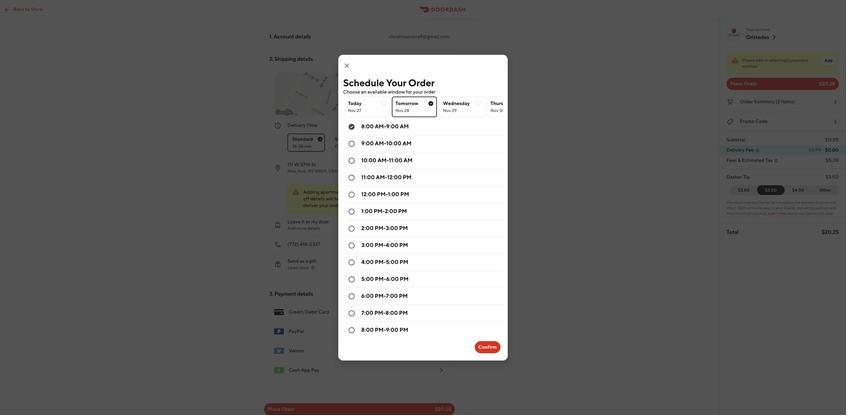 Task type: vqa. For each thing, say whether or not it's contained in the screenshot.
top Our
no



Task type: describe. For each thing, give the bounding box(es) containing it.
0 vertical spatial 6:00
[[386, 276, 399, 282]]

9:00 am-10:00 am
[[362, 140, 412, 146]]

on
[[790, 200, 795, 205]]

0 vertical spatial 4:00
[[386, 242, 398, 248]]

details inside 'adding apartment number and drop off details will help dashers efficiently deliver your order.'
[[310, 196, 325, 202]]

st
[[312, 162, 316, 167]]

0 horizontal spatial 1:00
[[362, 208, 373, 214]]

$3.50 inside $3.50 button
[[765, 188, 777, 193]]

deliver
[[303, 203, 318, 208]]

0 vertical spatial to
[[25, 6, 30, 12]]

is
[[776, 200, 779, 205]]

card
[[318, 309, 329, 315]]

schedule time available image for 1:00
[[348, 208, 355, 215]]

111 w 57th st new york,  ny 10019,  usa
[[288, 162, 338, 173]]

menu containing credit/debit card
[[269, 302, 450, 380]]

add
[[756, 58, 764, 63]]

(2
[[776, 99, 781, 104]]

add new payment method image
[[438, 367, 445, 374]]

am for 10:00 am-11:00 am
[[404, 157, 413, 163]]

the recommended dasher tip is based on the delivery distance and effort. 100% of the tip goes to your dasher, and will be paid out with their doordash earnings.
[[727, 200, 837, 216]]

learn more button
[[288, 265, 316, 271]]

usa
[[329, 169, 338, 173]]

subtotal
[[727, 137, 746, 143]]

0 vertical spatial 7:00
[[386, 293, 398, 299]]

confirm
[[479, 344, 497, 350]]

back to store link
[[0, 3, 46, 16]]

8:00 for am-
[[362, 123, 374, 129]]

5:00 pm-6:00 pm
[[362, 276, 409, 282]]

am for 9:00 am-10:00 am
[[403, 140, 412, 146]]

gristedes link
[[746, 34, 778, 41]]

york,
[[297, 169, 307, 173]]

0 horizontal spatial place
[[268, 406, 280, 412]]

dasher inside the recommended dasher tip is based on the delivery distance and effort. 100% of the tip goes to your dasher, and will be paid out with their doordash earnings.
[[759, 200, 771, 205]]

details inside leave it at my door add more details
[[308, 226, 320, 231]]

please
[[743, 58, 755, 63]]

your inside the recommended dasher tip is based on the delivery distance and effort. 100% of the tip goes to your dasher, and will be paid out with their doordash earnings.
[[776, 206, 783, 210]]

0 vertical spatial $20.25
[[819, 81, 836, 87]]

6:00 pm-7:00 pm
[[362, 293, 408, 299]]

delivery for delivery time
[[288, 122, 306, 128]]

later
[[365, 136, 375, 142]]

standard
[[292, 136, 313, 142]]

thursday
[[491, 100, 512, 106]]

$4.50 button
[[781, 185, 812, 195]]

1 vertical spatial 3:00
[[362, 242, 374, 248]]

adding apartment number and drop off details will help dashers efficiently deliver your order.
[[303, 189, 386, 208]]

1 horizontal spatial 11:00
[[389, 157, 403, 163]]

goes
[[763, 206, 771, 210]]

0 horizontal spatial the
[[752, 206, 758, 210]]

time
[[354, 144, 362, 149]]

1 vertical spatial 5:00
[[362, 276, 374, 282]]

1 vertical spatial 6:00
[[362, 293, 374, 299]]

choose inside schedule your order choose an available window for your order
[[343, 89, 360, 95]]

order summary (2 items) button
[[727, 97, 839, 107]]

am- for 11:00
[[378, 157, 389, 163]]

send as a gift
[[288, 258, 317, 264]]

0 horizontal spatial 7:00
[[362, 310, 374, 316]]

payment
[[792, 58, 809, 63]]

1 vertical spatial 8:00
[[386, 310, 398, 316]]

will inside the recommended dasher tip is based on the delivery distance and effort. 100% of the tip goes to your dasher, and will be paid out with their doordash earnings.
[[804, 206, 810, 210]]

(772)
[[288, 241, 299, 247]]

number
[[345, 189, 362, 195]]

more for learn more
[[299, 265, 309, 270]]

pm for 7:00 pm-8:00 pm
[[399, 310, 408, 316]]

order
[[424, 89, 436, 95]]

1 vertical spatial 9:00
[[362, 140, 374, 146]]

$3.99
[[809, 147, 822, 153]]

paypal
[[289, 329, 304, 334]]

credit/debit
[[289, 309, 318, 315]]

how
[[798, 211, 805, 216]]

12:00 pm-1:00 pm
[[362, 191, 409, 197]]

order inside button
[[740, 99, 754, 104]]

dasher,
[[784, 206, 797, 210]]

nov for wednesday
[[443, 108, 451, 113]]

their
[[727, 211, 735, 216]]

summary
[[754, 99, 775, 104]]

$3.50 button
[[758, 185, 785, 195]]

window
[[388, 89, 405, 95]]

order.
[[330, 203, 343, 208]]

pm- for 9:00
[[375, 327, 386, 333]]

my
[[311, 219, 318, 225]]

show menu image
[[274, 307, 284, 317]]

am- for 12:00
[[376, 174, 387, 180]]

28
[[405, 108, 410, 113]]

0 horizontal spatial 11:00
[[362, 174, 375, 180]]

100%
[[738, 206, 747, 210]]

it
[[302, 219, 305, 225]]

1 horizontal spatial 2:00
[[385, 208, 397, 214]]

0 horizontal spatial tip
[[758, 206, 763, 210]]

more for learn more about how dashers are paid.
[[779, 211, 787, 216]]

promo
[[740, 118, 755, 124]]

tomorrow
[[396, 100, 418, 106]]

estimated
[[742, 157, 765, 163]]

be
[[811, 206, 815, 210]]

delivery
[[802, 200, 815, 205]]

$2.50 button
[[731, 185, 762, 195]]

learn more about how dashers are paid.
[[768, 211, 834, 216]]

more inside leave it at my door add more details
[[297, 226, 307, 231]]

please add or select valid payment method
[[743, 58, 809, 69]]

2 vertical spatial $20.25
[[435, 406, 451, 412]]

0 horizontal spatial 4:00
[[362, 259, 374, 265]]

delivery time
[[288, 122, 318, 128]]

choose a time
[[335, 144, 362, 149]]

your cart from
[[746, 27, 770, 32]]

schedule time available image for 4:00
[[348, 259, 355, 266]]

pm- for 4:00
[[375, 242, 386, 248]]

edit
[[396, 190, 405, 195]]

pm for 5:00 pm-6:00 pm
[[400, 276, 409, 282]]

am- for 9:00
[[375, 123, 386, 129]]

3. payment details
[[269, 291, 313, 297]]

1. account
[[269, 33, 294, 40]]

min
[[305, 144, 312, 149]]

valid
[[782, 58, 791, 63]]

out
[[823, 206, 829, 210]]

your inside 'adding apartment number and drop off details will help dashers efficiently deliver your order.'
[[319, 203, 329, 208]]

1 vertical spatial and
[[830, 200, 836, 205]]

0 vertical spatial your
[[746, 27, 754, 32]]

about
[[788, 211, 798, 216]]

today
[[348, 100, 362, 106]]

2. shipping details
[[269, 56, 313, 62]]

nov 27
[[348, 108, 362, 113]]

add button
[[821, 56, 837, 65]]

pay
[[311, 367, 320, 373]]

door
[[319, 219, 329, 225]]

and inside 'adding apartment number and drop off details will help dashers efficiently deliver your order.'
[[363, 189, 371, 195]]

schedule time available image for 3:00
[[348, 242, 355, 249]]

fee
[[746, 147, 754, 153]]

add inside add button
[[825, 58, 833, 63]]

2337
[[310, 241, 320, 247]]

code
[[756, 118, 768, 124]]

efficiently
[[364, 196, 386, 202]]

distance
[[815, 200, 829, 205]]

to inside the recommended dasher tip is based on the delivery distance and effort. 100% of the tip goes to your dasher, and will be paid out with their doordash earnings.
[[772, 206, 775, 210]]

schedule for your
[[343, 77, 384, 88]]

dasher tip
[[727, 174, 750, 180]]

pm for 4:00 pm-5:00 pm
[[400, 259, 409, 265]]

29
[[452, 108, 457, 113]]

7:00 pm-8:00 pm
[[362, 310, 408, 316]]

a inside 'option group'
[[351, 144, 353, 149]]

back to store
[[13, 6, 43, 12]]

paid
[[816, 206, 823, 210]]

schedule time available image for 5:00
[[348, 276, 355, 283]]

ny
[[308, 169, 314, 173]]

your inside schedule your order choose an available window for your order
[[386, 77, 407, 88]]

schedule for for
[[335, 136, 356, 142]]

0 vertical spatial place order
[[731, 81, 758, 87]]

from
[[762, 27, 770, 32]]

order inside schedule your order choose an available window for your order
[[408, 77, 435, 88]]

1 horizontal spatial 3:00
[[386, 225, 398, 231]]

status containing please add or select valid payment method
[[727, 52, 839, 74]]

schedule time available image for 7:00
[[348, 310, 355, 317]]

fees & estimated
[[727, 157, 765, 163]]

choose inside 'option group'
[[335, 144, 350, 149]]

1 horizontal spatial and
[[797, 206, 804, 210]]

0 horizontal spatial place order
[[268, 406, 295, 412]]

learn for learn more
[[288, 265, 299, 270]]

schedule time available image for 2:00
[[348, 225, 355, 232]]

pm- for 3:00
[[375, 225, 386, 231]]

8:00 pm-9:00 pm
[[362, 327, 409, 333]]



Task type: locate. For each thing, give the bounding box(es) containing it.
1 horizontal spatial delivery
[[727, 147, 745, 153]]

as
[[300, 258, 305, 264]]

will down delivery
[[804, 206, 810, 210]]

1 horizontal spatial $3.50
[[826, 174, 839, 180]]

7:00 down 5:00 pm-6:00 pm
[[386, 293, 398, 299]]

schedule time available image
[[348, 140, 355, 147], [348, 174, 355, 181], [348, 208, 355, 215], [348, 242, 355, 249], [348, 259, 355, 266], [348, 276, 355, 283]]

6:00 up 7:00 pm-8:00 pm
[[362, 293, 374, 299]]

2 schedule time available image from the top
[[348, 174, 355, 181]]

choose up the today
[[343, 89, 360, 95]]

of
[[748, 206, 751, 210]]

leave it at my door add more details
[[288, 219, 329, 231]]

0 vertical spatial 12:00
[[387, 174, 402, 180]]

select
[[769, 58, 781, 63]]

cash app pay
[[289, 367, 320, 373]]

add inside leave it at my door add more details
[[288, 226, 296, 231]]

am down nov 28 in the left of the page
[[400, 123, 409, 129]]

30
[[500, 108, 505, 113]]

close image
[[343, 62, 351, 69]]

learn for learn more about how dashers are paid.
[[768, 211, 778, 216]]

add right payment
[[825, 58, 833, 63]]

are
[[820, 211, 825, 216]]

apartment
[[321, 189, 344, 195]]

1:00 right drop
[[388, 191, 399, 197]]

0 vertical spatial dasher
[[727, 174, 743, 180]]

0 vertical spatial more
[[779, 211, 787, 216]]

2 vertical spatial 8:00
[[362, 327, 374, 333]]

6:00
[[386, 276, 399, 282], [362, 293, 374, 299]]

1 vertical spatial dashers
[[806, 211, 819, 216]]

1 horizontal spatial 4:00
[[386, 242, 398, 248]]

1 vertical spatial tip
[[758, 206, 763, 210]]

0 vertical spatial tip
[[771, 200, 776, 205]]

0 vertical spatial 11:00
[[389, 157, 403, 163]]

delivery up 'standard' at the left
[[288, 122, 306, 128]]

choose down schedule for later
[[335, 144, 350, 149]]

tip
[[744, 174, 750, 180]]

the
[[795, 200, 801, 205], [752, 206, 758, 210]]

1 vertical spatial 1:00
[[362, 208, 373, 214]]

adding
[[303, 189, 320, 195]]

to right the back
[[25, 6, 30, 12]]

4 schedule time available image from the top
[[348, 242, 355, 249]]

1:00 pm-2:00 pm
[[362, 208, 407, 214]]

0 horizontal spatial to
[[25, 6, 30, 12]]

2:00 up (772) 418-2337 button
[[362, 225, 374, 231]]

tip up 'earnings.'
[[758, 206, 763, 210]]

details up credit/debit
[[297, 291, 313, 297]]

1 vertical spatial a
[[306, 258, 308, 264]]

1 vertical spatial $3.50
[[765, 188, 777, 193]]

for
[[406, 89, 412, 95], [357, 136, 364, 142]]

pm for 3:00 pm-4:00 pm
[[400, 242, 408, 248]]

send
[[288, 258, 299, 264]]

0 vertical spatial 8:00
[[362, 123, 374, 129]]

2 nov from the left
[[396, 108, 404, 113]]

7:00 up paypal button
[[362, 310, 374, 316]]

0 vertical spatial learn
[[768, 211, 778, 216]]

1 vertical spatial for
[[357, 136, 364, 142]]

0 vertical spatial 5:00
[[386, 259, 399, 265]]

10:00
[[386, 140, 402, 146], [362, 157, 377, 163]]

edit address
[[396, 190, 421, 195]]

pm- for 1:00
[[377, 191, 388, 197]]

10:00 down time
[[362, 157, 377, 163]]

promo code
[[740, 118, 768, 124]]

effort.
[[727, 206, 737, 210]]

1 schedule time available image from the top
[[348, 140, 355, 147]]

2:00 down 12:00 pm-1:00 pm
[[385, 208, 397, 214]]

1 horizontal spatial 1:00
[[388, 191, 399, 197]]

pm for 12:00 pm-1:00 pm
[[401, 191, 409, 197]]

pm- down 1:00 pm-2:00 pm
[[375, 225, 386, 231]]

0 vertical spatial dashers
[[345, 196, 363, 202]]

8:00 up 8:00 pm-9:00 pm
[[386, 310, 398, 316]]

pm- down 2:00 pm-3:00 pm
[[375, 242, 386, 248]]

1 vertical spatial delivery
[[727, 147, 745, 153]]

your left cart
[[746, 27, 754, 32]]

none radio schedule time selected
[[343, 118, 503, 135]]

the right of
[[752, 206, 758, 210]]

0 vertical spatial 2:00
[[385, 208, 397, 214]]

nov 28
[[396, 108, 410, 113]]

1 vertical spatial am
[[403, 140, 412, 146]]

and up the learn more about how dashers are paid.
[[797, 206, 804, 210]]

1 nov from the left
[[348, 108, 356, 113]]

$4.50
[[793, 188, 805, 193]]

pm- up 6:00 pm-7:00 pm
[[375, 276, 386, 282]]

10:00 am-11:00 am
[[362, 157, 413, 163]]

pm- for 2:00
[[374, 208, 385, 214]]

(772) 418-2337
[[288, 241, 320, 247]]

adding apartment number and drop off details will help dashers efficiently deliver your order. status
[[288, 184, 427, 214]]

1 vertical spatial add
[[288, 226, 296, 231]]

nov 29
[[443, 108, 457, 113]]

gristedes
[[746, 34, 770, 40]]

1 horizontal spatial 12:00
[[387, 174, 402, 180]]

pm- down "3:00 pm-4:00 pm"
[[375, 259, 386, 265]]

for up tomorrow
[[406, 89, 412, 95]]

0 vertical spatial schedule
[[343, 77, 384, 88]]

5:00 up 6:00 pm-7:00 pm
[[362, 276, 374, 282]]

1 horizontal spatial to
[[772, 206, 775, 210]]

None radio
[[345, 96, 390, 117], [392, 96, 437, 117], [440, 96, 485, 117], [288, 134, 325, 152], [343, 135, 503, 152], [343, 186, 503, 203], [343, 203, 503, 220], [343, 220, 503, 237], [343, 237, 503, 254], [345, 96, 390, 117], [392, 96, 437, 117], [440, 96, 485, 117], [288, 134, 325, 152], [343, 135, 503, 152], [343, 186, 503, 203], [343, 203, 503, 220], [343, 220, 503, 237], [343, 237, 503, 254]]

a left time
[[351, 144, 353, 149]]

0 vertical spatial 10:00
[[386, 140, 402, 146]]

2 horizontal spatial and
[[830, 200, 836, 205]]

your up window
[[386, 77, 407, 88]]

0 horizontal spatial 3:00
[[362, 242, 374, 248]]

schedule time available image for 8:00
[[348, 327, 355, 334]]

pm for 8:00 pm-9:00 pm
[[400, 327, 409, 333]]

schedule inside 'option group'
[[335, 136, 356, 142]]

store
[[31, 6, 43, 12]]

0 horizontal spatial learn
[[288, 265, 299, 270]]

for up time
[[357, 136, 364, 142]]

schedule time available image for 10:00
[[348, 157, 355, 164]]

your
[[413, 89, 423, 95], [319, 203, 329, 208], [776, 206, 783, 210]]

4:00 pm-5:00 pm
[[362, 259, 409, 265]]

2 vertical spatial and
[[797, 206, 804, 210]]

learn down the send
[[288, 265, 299, 270]]

address
[[405, 190, 421, 195]]

8:00 for pm-
[[362, 327, 374, 333]]

am inside schedule time selected radio
[[400, 123, 409, 129]]

8:00 up venmo button
[[362, 327, 374, 333]]

status
[[727, 52, 839, 74]]

0 horizontal spatial 5:00
[[362, 276, 374, 282]]

1 vertical spatial 10:00
[[362, 157, 377, 163]]

9:00 for pm-
[[386, 327, 399, 333]]

Other button
[[812, 185, 839, 195]]

3 schedule time available image from the top
[[348, 208, 355, 215]]

delivery
[[288, 122, 306, 128], [727, 147, 745, 153]]

pm- down 7:00 pm-8:00 pm
[[375, 327, 386, 333]]

will inside 'adding apartment number and drop off details will help dashers efficiently deliver your order.'
[[326, 196, 333, 202]]

am for 8:00 am-9:00 am
[[400, 123, 409, 129]]

pm for 11:00 am-12:00 pm
[[403, 174, 412, 180]]

1 horizontal spatial place order
[[731, 81, 758, 87]]

menu
[[269, 302, 450, 380]]

dashers inside 'adding apartment number and drop off details will help dashers efficiently deliver your order.'
[[345, 196, 363, 202]]

details down my
[[308, 226, 320, 231]]

0 horizontal spatial for
[[357, 136, 364, 142]]

5 schedule time available image from the top
[[348, 259, 355, 266]]

nov inside thursday nov 30
[[491, 108, 499, 113]]

schedule up the choose a time
[[335, 136, 356, 142]]

pm for 6:00 pm-7:00 pm
[[399, 293, 408, 299]]

0 horizontal spatial your
[[386, 77, 407, 88]]

details right 1. account
[[295, 33, 311, 40]]

dasher left tip
[[727, 174, 743, 180]]

am up 11:00 am-12:00 pm
[[404, 157, 413, 163]]

schedule time available image for 6:00
[[348, 293, 355, 300]]

5 schedule time available image from the top
[[348, 310, 355, 317]]

418-
[[300, 241, 310, 247]]

1:00 down efficiently
[[362, 208, 373, 214]]

dashers down be
[[806, 211, 819, 216]]

am- for 10:00
[[375, 140, 386, 146]]

4:00 down (772) 418-2337 button
[[362, 259, 374, 265]]

nov
[[348, 108, 356, 113], [396, 108, 404, 113], [443, 108, 451, 113], [491, 108, 499, 113]]

2 vertical spatial 9:00
[[386, 327, 399, 333]]

more down dasher,
[[779, 211, 787, 216]]

3:00 pm-4:00 pm
[[362, 242, 408, 248]]

0 vertical spatial a
[[351, 144, 353, 149]]

details for 3. payment details
[[297, 291, 313, 297]]

add down leave
[[288, 226, 296, 231]]

schedule time selected image
[[348, 123, 355, 130]]

1 horizontal spatial your
[[413, 89, 423, 95]]

option group containing standard
[[288, 129, 445, 152]]

schedule time available image for 9:00
[[348, 140, 355, 147]]

3:00 down 2:00 pm-3:00 pm
[[362, 242, 374, 248]]

1 schedule time available image from the top
[[348, 157, 355, 164]]

0 horizontal spatial 12:00
[[362, 191, 376, 197]]

am- inside radio
[[375, 123, 386, 129]]

learn inside button
[[288, 265, 299, 270]]

9:00
[[386, 123, 399, 129], [362, 140, 374, 146], [386, 327, 399, 333]]

fees
[[727, 157, 737, 163]]

1 horizontal spatial learn
[[768, 211, 778, 216]]

your left order. at the left of the page
[[319, 203, 329, 208]]

(772) 418-2337 button
[[269, 236, 445, 253]]

other
[[820, 188, 832, 193]]

2:00 pm-3:00 pm
[[362, 225, 408, 231]]

more inside button
[[299, 265, 309, 270]]

10:00 up "10:00 am-11:00 am"
[[386, 140, 402, 146]]

1 horizontal spatial for
[[406, 89, 412, 95]]

9:00 for am-
[[386, 123, 399, 129]]

8:00 inside schedule time selected radio
[[362, 123, 374, 129]]

0 horizontal spatial 2:00
[[362, 225, 374, 231]]

0 horizontal spatial dasher
[[727, 174, 743, 180]]

items)
[[782, 99, 795, 104]]

learn
[[768, 211, 778, 216], [288, 265, 299, 270]]

pm- for 6:00
[[375, 276, 386, 282]]

1 vertical spatial place
[[268, 406, 280, 412]]

pm- for 5:00
[[375, 259, 386, 265]]

off
[[303, 196, 309, 202]]

11:00 am-12:00 pm
[[362, 174, 412, 180]]

details
[[295, 33, 311, 40], [297, 56, 313, 62], [310, 196, 325, 202], [308, 226, 320, 231], [297, 291, 313, 297]]

0 vertical spatial 9:00
[[386, 123, 399, 129]]

$0.00
[[826, 147, 839, 153]]

your up learn more 'link'
[[776, 206, 783, 210]]

details down adding on the left top of page
[[310, 196, 325, 202]]

schedule inside schedule your order choose an available window for your order
[[343, 77, 384, 88]]

12:00
[[387, 174, 402, 180], [362, 191, 376, 197]]

pm- for 7:00
[[375, 293, 386, 299]]

1 horizontal spatial add
[[825, 58, 833, 63]]

0 vertical spatial and
[[363, 189, 371, 195]]

1 vertical spatial to
[[772, 206, 775, 210]]

nov left 30
[[491, 108, 499, 113]]

1 vertical spatial 11:00
[[362, 174, 375, 180]]

1 vertical spatial choose
[[335, 144, 350, 149]]

available
[[368, 89, 387, 95]]

1 horizontal spatial 10:00
[[386, 140, 402, 146]]

None radio
[[487, 96, 532, 117], [343, 118, 503, 135], [330, 134, 387, 152], [343, 152, 503, 169], [343, 169, 503, 186], [343, 254, 503, 271], [343, 271, 503, 288], [343, 288, 503, 305], [343, 305, 503, 322], [343, 322, 503, 339], [487, 96, 532, 117], [330, 134, 387, 152], [343, 152, 503, 169], [343, 169, 503, 186], [343, 254, 503, 271], [343, 271, 503, 288], [343, 288, 503, 305], [343, 305, 503, 322], [343, 322, 503, 339]]

place order
[[731, 81, 758, 87], [268, 406, 295, 412]]

delivery for delivery
[[727, 147, 745, 153]]

pm- up 1:00 pm-2:00 pm
[[377, 191, 388, 197]]

am-
[[375, 123, 386, 129], [375, 140, 386, 146], [378, 157, 389, 163], [376, 174, 387, 180]]

to right goes
[[772, 206, 775, 210]]

2 schedule time available image from the top
[[348, 191, 355, 198]]

nov left 29
[[443, 108, 451, 113]]

3 schedule time available image from the top
[[348, 225, 355, 232]]

0 vertical spatial for
[[406, 89, 412, 95]]

0 horizontal spatial your
[[319, 203, 329, 208]]

6:00 down the 4:00 pm-5:00 pm on the left bottom of the page
[[386, 276, 399, 282]]

schedule time available image for 12:00
[[348, 191, 355, 198]]

more down it
[[297, 226, 307, 231]]

10019,
[[315, 169, 328, 173]]

1 horizontal spatial 6:00
[[386, 276, 399, 282]]

earnings.
[[753, 211, 768, 216]]

3:00
[[386, 225, 398, 231], [362, 242, 374, 248]]

details for 2. shipping details
[[297, 56, 313, 62]]

tip left is
[[771, 200, 776, 205]]

$11.55
[[825, 137, 839, 143]]

$5.20
[[826, 157, 839, 163]]

confirm button
[[475, 341, 501, 353]]

more down as
[[299, 265, 309, 270]]

3:00 up "3:00 pm-4:00 pm"
[[386, 225, 398, 231]]

1 vertical spatial will
[[804, 206, 810, 210]]

57th
[[300, 162, 311, 167]]

1 vertical spatial $20.25
[[822, 229, 839, 235]]

learn more
[[288, 265, 309, 270]]

9:00 inside schedule time selected radio
[[386, 123, 399, 129]]

drop
[[372, 189, 382, 195]]

8:00 up later at the left of page
[[362, 123, 374, 129]]

2 vertical spatial am
[[404, 157, 413, 163]]

schedule up an
[[343, 77, 384, 88]]

6 schedule time available image from the top
[[348, 327, 355, 334]]

pm- for 8:00
[[375, 310, 386, 316]]

the right on
[[795, 200, 801, 205]]

none radio containing 8:00 am-9:00 am
[[343, 118, 503, 135]]

0 vertical spatial 1:00
[[388, 191, 399, 197]]

cart
[[755, 27, 762, 32]]

at
[[306, 219, 310, 225]]

0 vertical spatial the
[[795, 200, 801, 205]]

am- up 9:00 am-10:00 am
[[375, 123, 386, 129]]

6 schedule time available image from the top
[[348, 276, 355, 283]]

0 horizontal spatial 10:00
[[362, 157, 377, 163]]

11:00 up drop
[[362, 174, 375, 180]]

16–26 min
[[292, 144, 312, 149]]

am- right later at the left of page
[[375, 140, 386, 146]]

1 horizontal spatial the
[[795, 200, 801, 205]]

nov for today
[[348, 108, 356, 113]]

$3.50 up other button
[[826, 174, 839, 180]]

$3.50 up is
[[765, 188, 777, 193]]

1 vertical spatial 4:00
[[362, 259, 374, 265]]

5:00 up 5:00 pm-6:00 pm
[[386, 259, 399, 265]]

delivery down subtotal
[[727, 147, 745, 153]]

4 schedule time available image from the top
[[348, 293, 355, 300]]

venmo
[[289, 348, 305, 354]]

1:00
[[388, 191, 399, 197], [362, 208, 373, 214]]

am down schedule time selected radio
[[403, 140, 412, 146]]

your left order
[[413, 89, 423, 95]]

pm for 2:00 pm-3:00 pm
[[399, 225, 408, 231]]

and left drop
[[363, 189, 371, 195]]

0 vertical spatial place
[[731, 81, 743, 87]]

tip amount option group
[[731, 185, 839, 195]]

0 horizontal spatial dashers
[[345, 196, 363, 202]]

2 vertical spatial more
[[299, 265, 309, 270]]

nov left 27
[[348, 108, 356, 113]]

leave
[[288, 219, 301, 225]]

am- down 9:00 am-10:00 am
[[378, 157, 389, 163]]

schedule time available image
[[348, 157, 355, 164], [348, 191, 355, 198], [348, 225, 355, 232], [348, 293, 355, 300], [348, 310, 355, 317], [348, 327, 355, 334]]

nov for tomorrow
[[396, 108, 404, 113]]

1 horizontal spatial dasher
[[759, 200, 771, 205]]

for inside schedule your order choose an available window for your order
[[406, 89, 412, 95]]

1 horizontal spatial tip
[[771, 200, 776, 205]]

1 vertical spatial 12:00
[[362, 191, 376, 197]]

and up with
[[830, 200, 836, 205]]

0 vertical spatial choose
[[343, 89, 360, 95]]

option group
[[288, 129, 445, 152]]

nov left 28
[[396, 108, 404, 113]]

4:00 up the 4:00 pm-5:00 pm on the left bottom of the page
[[386, 242, 398, 248]]

will down the apartment
[[326, 196, 333, 202]]

1 vertical spatial more
[[297, 226, 307, 231]]

details right 2. shipping
[[297, 56, 313, 62]]

1 horizontal spatial 7:00
[[386, 293, 398, 299]]

pm- up 7:00 pm-8:00 pm
[[375, 293, 386, 299]]

0 vertical spatial 3:00
[[386, 225, 398, 231]]

an
[[361, 89, 367, 95]]

am- up drop
[[376, 174, 387, 180]]

3 nov from the left
[[443, 108, 451, 113]]

0 horizontal spatial add
[[288, 226, 296, 231]]

0 horizontal spatial a
[[306, 258, 308, 264]]

1 horizontal spatial 5:00
[[386, 259, 399, 265]]

schedule time available image for 11:00
[[348, 174, 355, 181]]

schedule for later
[[335, 136, 375, 142]]

dashers
[[345, 196, 363, 202], [806, 211, 819, 216]]

details for 1. account details
[[295, 33, 311, 40]]

11:00 up 11:00 am-12:00 pm
[[389, 157, 403, 163]]

0 vertical spatial will
[[326, 196, 333, 202]]

total
[[727, 229, 739, 235]]

order summary (2 items)
[[740, 99, 795, 104]]

learn down goes
[[768, 211, 778, 216]]

4 nov from the left
[[491, 108, 499, 113]]

pm
[[403, 174, 412, 180], [401, 191, 409, 197], [398, 208, 407, 214], [399, 225, 408, 231], [400, 242, 408, 248], [400, 259, 409, 265], [400, 276, 409, 282], [399, 293, 408, 299], [399, 310, 408, 316], [400, 327, 409, 333]]

1 vertical spatial the
[[752, 206, 758, 210]]

pm- down 6:00 pm-7:00 pm
[[375, 310, 386, 316]]

a right as
[[306, 258, 308, 264]]

pm for 1:00 pm-2:00 pm
[[398, 208, 407, 214]]

paid.
[[826, 211, 834, 216]]

0 horizontal spatial $3.50
[[765, 188, 777, 193]]

dasher up goes
[[759, 200, 771, 205]]

method
[[743, 64, 758, 69]]

your inside schedule your order choose an available window for your order
[[413, 89, 423, 95]]

pm- down efficiently
[[374, 208, 385, 214]]

dashers down number
[[345, 196, 363, 202]]



